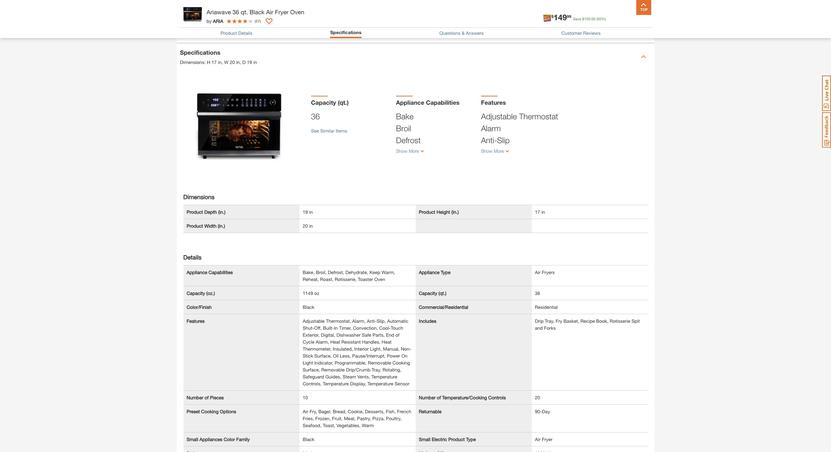 Task type: locate. For each thing, give the bounding box(es) containing it.
0 horizontal spatial anti-
[[367, 319, 377, 325]]

color/finish
[[187, 305, 212, 311]]

0 vertical spatial tray,
[[545, 319, 555, 325]]

more down defrost
[[409, 149, 419, 154]]

non-
[[401, 347, 412, 352]]

1 vertical spatial adjustable
[[303, 319, 325, 325]]

anti- inside adjustable thermostat alarm anti-slip show more
[[481, 136, 497, 145]]

1 horizontal spatial tray,
[[545, 319, 555, 325]]

dimensions
[[183, 194, 215, 201]]

anti- for slip
[[481, 136, 497, 145]]

1 small from the left
[[187, 437, 198, 443]]

appliance type
[[419, 270, 451, 276]]

1 vertical spatial capacity (qt.)
[[419, 291, 447, 297]]

air for air fry, bagel, bread, cookie, desserts, fish, french fries, frozen, fruit, meat, pastry, pizza, poultry, seafood, toast, vegetables, warm
[[303, 410, 309, 415]]

0 vertical spatial oven
[[290, 8, 305, 16]]

1 horizontal spatial adjustable
[[481, 112, 517, 121]]

anti- up the convection,
[[367, 319, 377, 325]]

insulated,
[[333, 347, 353, 352]]

book,
[[597, 319, 609, 325]]

0 horizontal spatial heat
[[331, 340, 340, 345]]

1 horizontal spatial capabilities
[[426, 99, 460, 106]]

appliance capabilities up the (oz.)
[[187, 270, 233, 276]]

black down 1149
[[303, 305, 315, 311]]

of up returnable
[[437, 396, 441, 401]]

, left w
[[222, 59, 223, 65]]

small left appliances
[[187, 437, 198, 443]]

(qt.) up the items at the left top
[[338, 99, 349, 106]]

cooking down on
[[393, 361, 410, 366]]

20
[[230, 59, 235, 65], [303, 224, 308, 229], [535, 396, 541, 401]]

1 vertical spatial (qt.)
[[439, 291, 447, 297]]

50
[[598, 17, 602, 21]]

product details
[[221, 30, 253, 36]]

alarm, up thermometer,
[[316, 340, 329, 345]]

aria
[[213, 18, 223, 24]]

black for color/finish
[[303, 305, 315, 311]]

0 vertical spatial alarm,
[[352, 319, 366, 325]]

appliance
[[396, 99, 425, 106], [187, 270, 207, 276], [419, 270, 440, 276]]

product left width
[[187, 224, 203, 229]]

0 vertical spatial specifications
[[330, 30, 362, 35]]

qt.
[[241, 8, 248, 16]]

0 horizontal spatial details
[[183, 254, 202, 261]]

1 more from the left
[[409, 149, 419, 154]]

0 horizontal spatial capacity (qt.)
[[311, 99, 349, 106]]

0 vertical spatial 17
[[212, 59, 217, 65]]

1 horizontal spatial oven
[[375, 277, 386, 283]]

1 vertical spatial details
[[183, 254, 202, 261]]

show more button down defrost
[[396, 147, 475, 159]]

2 number from the left
[[419, 396, 436, 401]]

bake,
[[303, 270, 315, 276]]

black down seafood,
[[303, 437, 315, 443]]

oven inside 'bake, broil, defrost, dehydrate, keep warm, reheat, roast, rotisserie, toaster oven'
[[375, 277, 386, 283]]

1 horizontal spatial show
[[481, 149, 493, 154]]

0 vertical spatial 36
[[233, 8, 239, 16]]

tray, inside drip tray, fry basket, recipe book, rotisserie spit and forks
[[545, 319, 555, 325]]

show more button for more
[[396, 147, 475, 159]]

1 horizontal spatial cooking
[[393, 361, 410, 366]]

capacity up the commercial/residential at bottom
[[419, 291, 438, 297]]

features up alarm
[[481, 99, 506, 106]]

resistant
[[342, 340, 361, 345]]

small for small electric product type
[[419, 437, 431, 443]]

0 horizontal spatial appliance capabilities
[[187, 270, 233, 276]]

2 show more button from the left
[[481, 147, 560, 159]]

2 horizontal spatial 36
[[535, 291, 541, 297]]

color
[[224, 437, 235, 443]]

specifications for specifications dimensions: h 17 in , w 20 in , d 19 in
[[180, 49, 220, 56]]

0 horizontal spatial of
[[205, 396, 209, 401]]

alarm, up the convection,
[[352, 319, 366, 325]]

tray, up forks
[[545, 319, 555, 325]]

36 left qt.
[[233, 8, 239, 16]]

1 vertical spatial specifications
[[180, 49, 220, 56]]

1 show from the left
[[396, 149, 408, 154]]

1 vertical spatial capabilities
[[209, 270, 233, 276]]

1 horizontal spatial more
[[494, 149, 504, 154]]

bread,
[[333, 410, 347, 415]]

vents,
[[358, 375, 370, 380]]

customer reviews button
[[562, 30, 601, 36], [562, 30, 601, 36]]

1 horizontal spatial details
[[238, 30, 253, 36]]

20 up 90-
[[535, 396, 541, 401]]

of down touch
[[396, 333, 400, 338]]

capacity (oz.)
[[187, 291, 215, 297]]

adjustable inside adjustable thermostat, alarm, anti-slip, automatic shut-off, built-in timer, convection, cool-touch exterior, digital, dishwasher safe parts, end of cycle alarm, heat resistant handles, heat thermometer, insulated, interior light, manual, non- stick surface, oil less, pause/interrupt, power on light indicator, programmable, removable cooking surface, removable drip/crumb tray, rotating, safeguard guides, steam vents, temperature controls, temperature display, temperature sensor
[[303, 319, 325, 325]]

0 vertical spatial details
[[238, 30, 253, 36]]

timer,
[[339, 326, 352, 331]]

0 vertical spatial cooking
[[393, 361, 410, 366]]

slip,
[[377, 319, 386, 325]]

adjustable for thermostat
[[481, 112, 517, 121]]

0 horizontal spatial adjustable
[[303, 319, 325, 325]]

in
[[334, 326, 338, 331]]

includes
[[419, 319, 437, 325]]

show
[[396, 149, 408, 154], [481, 149, 493, 154]]

(qt.)
[[338, 99, 349, 106], [439, 291, 447, 297]]

1 vertical spatial anti-
[[367, 319, 377, 325]]

1149
[[303, 291, 313, 297]]

$ 149 99
[[552, 13, 572, 22]]

bake, broil, defrost, dehydrate, keep warm, reheat, roast, rotisserie, toaster oven
[[303, 270, 395, 283]]

appliance capabilities up bake
[[396, 99, 460, 106]]

1 horizontal spatial small
[[419, 437, 431, 443]]

anti- down alarm
[[481, 136, 497, 145]]

10
[[303, 396, 308, 401]]

$ right save
[[583, 17, 585, 21]]

0 horizontal spatial 36
[[233, 8, 239, 16]]

0 vertical spatial appliance capabilities
[[396, 99, 460, 106]]

capacity (qt.) up the commercial/residential at bottom
[[419, 291, 447, 297]]

%)
[[602, 17, 606, 21]]

( left )
[[255, 19, 256, 23]]

1 horizontal spatial heat
[[382, 340, 392, 345]]

of
[[396, 333, 400, 338], [205, 396, 209, 401], [437, 396, 441, 401]]

display image
[[266, 18, 273, 25]]

0 horizontal spatial (
[[255, 19, 256, 23]]

show more button
[[396, 147, 475, 159], [481, 147, 560, 159]]

roast,
[[320, 277, 334, 283]]

1 vertical spatial cooking
[[201, 410, 219, 415]]

thermostat,
[[326, 319, 351, 325]]

1 vertical spatial tray,
[[372, 368, 381, 373]]

product left the height
[[419, 210, 436, 215]]

$ left 99
[[552, 14, 554, 19]]

0 vertical spatial type
[[441, 270, 451, 276]]

number up returnable
[[419, 396, 436, 401]]

more down slip
[[494, 149, 504, 154]]

90-
[[535, 410, 542, 415]]

0 horizontal spatial ,
[[222, 59, 223, 65]]

1 horizontal spatial 20
[[303, 224, 308, 229]]

2 more from the left
[[494, 149, 504, 154]]

2 horizontal spatial of
[[437, 396, 441, 401]]

touch
[[391, 326, 404, 331]]

bake broil defrost show more
[[396, 112, 421, 154]]

36 up 'residential' in the right bottom of the page
[[535, 291, 541, 297]]

adjustable up alarm
[[481, 112, 517, 121]]

and
[[535, 326, 543, 331]]

36 up see
[[311, 112, 320, 121]]

36
[[233, 8, 239, 16], [311, 112, 320, 121], [535, 291, 541, 297]]

spit
[[632, 319, 640, 325]]

0 horizontal spatial tray,
[[372, 368, 381, 373]]

capacity up similar
[[311, 99, 336, 106]]

0 horizontal spatial removable
[[322, 368, 345, 373]]

0 vertical spatial 19
[[247, 59, 252, 65]]

1 vertical spatial 19
[[303, 210, 308, 215]]

(in.) right width
[[218, 224, 225, 229]]

controls
[[489, 396, 506, 401]]

feedback link image
[[823, 112, 832, 148]]

cookie,
[[348, 410, 364, 415]]

1 heat from the left
[[331, 340, 340, 345]]

1 horizontal spatial anti-
[[481, 136, 497, 145]]

return
[[198, 4, 212, 10]]

1 horizontal spatial 36
[[311, 112, 320, 121]]

adjustable inside adjustable thermostat alarm anti-slip show more
[[481, 112, 517, 121]]

product for product width (in.)
[[187, 224, 203, 229]]

0 horizontal spatial 17
[[212, 59, 217, 65]]

0 vertical spatial capacity (qt.)
[[311, 99, 349, 106]]

anti- inside adjustable thermostat, alarm, anti-slip, automatic shut-off, built-in timer, convection, cool-touch exterior, digital, dishwasher safe parts, end of cycle alarm, heat resistant handles, heat thermometer, insulated, interior light, manual, non- stick surface, oil less, pause/interrupt, power on light indicator, programmable, removable cooking surface, removable drip/crumb tray, rotating, safeguard guides, steam vents, temperature controls, temperature display, temperature sensor
[[367, 319, 377, 325]]

air up fries,
[[303, 410, 309, 415]]

1 vertical spatial appliance capabilities
[[187, 270, 233, 276]]

exterior,
[[303, 333, 320, 338]]

1 vertical spatial black
[[303, 305, 315, 311]]

residential
[[535, 305, 558, 311]]

1 horizontal spatial capacity (qt.)
[[419, 291, 447, 297]]

capacity (qt.) up see similar items
[[311, 99, 349, 106]]

surface, up safeguard
[[303, 368, 320, 373]]

( right 00
[[597, 17, 598, 21]]

meat,
[[344, 416, 356, 422]]

product down residents
[[221, 30, 237, 36]]

heat down digital,
[[331, 340, 340, 345]]

1 horizontal spatial alarm,
[[352, 319, 366, 325]]

1 horizontal spatial (
[[597, 17, 598, 21]]

1 horizontal spatial 17
[[535, 210, 541, 215]]

live chat image
[[823, 76, 832, 111]]

0 vertical spatial fryer
[[275, 8, 289, 16]]

type
[[441, 270, 451, 276], [466, 437, 476, 443]]

, left d
[[240, 59, 241, 65]]

0 vertical spatial anti-
[[481, 136, 497, 145]]

options
[[220, 410, 236, 415]]

show more button for slip
[[481, 147, 560, 159]]

0 vertical spatial features
[[481, 99, 506, 106]]

small left electric
[[419, 437, 431, 443]]

black
[[250, 8, 265, 16], [303, 305, 315, 311], [303, 437, 315, 443]]

1 vertical spatial oven
[[375, 277, 386, 283]]

safe
[[362, 333, 372, 338]]

cooking down 'number of pieces' at the bottom left of page
[[201, 410, 219, 415]]

removable up guides,
[[322, 368, 345, 373]]

20 down 19 in
[[303, 224, 308, 229]]

20 right w
[[230, 59, 235, 65]]

broil
[[396, 124, 411, 133]]

capacity (qt.)
[[311, 99, 349, 106], [419, 291, 447, 297]]

see
[[311, 128, 319, 134]]

removable down pause/interrupt,
[[368, 361, 392, 366]]

1 horizontal spatial number
[[419, 396, 436, 401]]

(qt.) up the commercial/residential at bottom
[[439, 291, 447, 297]]

specifications inside the specifications dimensions: h 17 in , w 20 in , d 19 in
[[180, 49, 220, 56]]

air inside air fry, bagel, bread, cookie, desserts, fish, french fries, frozen, fruit, meat, pastry, pizza, poultry, seafood, toast, vegetables, warm
[[303, 410, 309, 415]]

1 show more button from the left
[[396, 147, 475, 159]]

surface, up indicator,
[[315, 354, 332, 359]]

1 horizontal spatial (qt.)
[[439, 291, 447, 297]]

california
[[198, 16, 218, 22]]

product for product height (in.)
[[419, 210, 436, 215]]

0 horizontal spatial show
[[396, 149, 408, 154]]

air down 90-
[[535, 437, 541, 443]]

tray, left rotating, on the left of page
[[372, 368, 381, 373]]

0 horizontal spatial features
[[187, 319, 205, 325]]

features down color/finish on the bottom left of page
[[187, 319, 205, 325]]

1 horizontal spatial removable
[[368, 361, 392, 366]]

capacity
[[311, 99, 336, 106], [187, 291, 205, 297], [419, 291, 438, 297]]

basket,
[[564, 319, 580, 325]]

0 horizontal spatial more
[[409, 149, 419, 154]]

more
[[409, 149, 419, 154], [494, 149, 504, 154]]

electric
[[432, 437, 447, 443]]

air for air fryers
[[535, 270, 541, 276]]

pastry,
[[357, 416, 371, 422]]

19 up 20 in
[[303, 210, 308, 215]]

show inside adjustable thermostat alarm anti-slip show more
[[481, 149, 493, 154]]

number up preset
[[187, 396, 203, 401]]

number for number of pieces
[[187, 396, 203, 401]]

(in.)
[[218, 210, 226, 215], [452, 210, 459, 215], [218, 224, 225, 229]]

1 number from the left
[[187, 396, 203, 401]]

air left fryers
[[535, 270, 541, 276]]

1 horizontal spatial fryer
[[542, 437, 553, 443]]

black up 57
[[250, 8, 265, 16]]

specifications button
[[330, 30, 362, 37], [330, 30, 362, 35]]

1 vertical spatial alarm,
[[316, 340, 329, 345]]

adjustable thermostat, alarm, anti-slip, automatic shut-off, built-in timer, convection, cool-touch exterior, digital, dishwasher safe parts, end of cycle alarm, heat resistant handles, heat thermometer, insulated, interior light, manual, non- stick surface, oil less, pause/interrupt, power on light indicator, programmable, removable cooking surface, removable drip/crumb tray, rotating, safeguard guides, steam vents, temperature controls, temperature display, temperature sensor
[[303, 319, 412, 387]]

day
[[542, 410, 550, 415]]

light,
[[370, 347, 382, 352]]

0 horizontal spatial number
[[187, 396, 203, 401]]

show down alarm
[[481, 149, 493, 154]]

2 small from the left
[[419, 437, 431, 443]]

(in.) right the height
[[452, 210, 459, 215]]

small appliances color family
[[187, 437, 250, 443]]

show down defrost
[[396, 149, 408, 154]]

0 horizontal spatial 19
[[247, 59, 252, 65]]

save $ 150 . 00 ( 50 %)
[[573, 17, 606, 21]]

dehydrate,
[[346, 270, 368, 276]]

1 vertical spatial 17
[[535, 210, 541, 215]]

(in.) right the depth
[[218, 210, 226, 215]]

19 right d
[[247, 59, 252, 65]]

0 horizontal spatial type
[[441, 270, 451, 276]]

capacity up color/finish on the bottom left of page
[[187, 291, 205, 297]]

1 vertical spatial 20
[[303, 224, 308, 229]]

number
[[187, 396, 203, 401], [419, 396, 436, 401]]

heat down end
[[382, 340, 392, 345]]

0 vertical spatial (qt.)
[[338, 99, 349, 106]]

thermostat
[[519, 112, 559, 121]]

product width (in.)
[[187, 224, 225, 229]]

capabilities
[[426, 99, 460, 106], [209, 270, 233, 276]]

2 vertical spatial 20
[[535, 396, 541, 401]]

2 vertical spatial 36
[[535, 291, 541, 297]]

0 horizontal spatial $
[[552, 14, 554, 19]]

1 horizontal spatial specifications
[[330, 30, 362, 35]]

caret image
[[641, 54, 647, 60]]

1 horizontal spatial show more button
[[481, 147, 560, 159]]

adjustable up off,
[[303, 319, 325, 325]]

product down dimensions
[[187, 210, 203, 215]]

customer
[[562, 30, 582, 36]]

0 horizontal spatial show more button
[[396, 147, 475, 159]]

removable
[[368, 361, 392, 366], [322, 368, 345, 373]]

fish,
[[386, 410, 396, 415]]

1 horizontal spatial $
[[583, 17, 585, 21]]

show more button down slip
[[481, 147, 560, 159]]

&
[[462, 30, 465, 36]]

2 show from the left
[[481, 149, 493, 154]]

of left pieces
[[205, 396, 209, 401]]

0 vertical spatial 20
[[230, 59, 235, 65]]

recipe
[[581, 319, 595, 325]]

1 horizontal spatial ,
[[240, 59, 241, 65]]

air
[[266, 8, 274, 16], [535, 270, 541, 276], [303, 410, 309, 415], [535, 437, 541, 443]]



Task type: vqa. For each thing, say whether or not it's contained in the screenshot.
know-
no



Task type: describe. For each thing, give the bounding box(es) containing it.
(in.) for product depth (in.)
[[218, 210, 226, 215]]

more inside adjustable thermostat alarm anti-slip show more
[[494, 149, 504, 154]]

bagel,
[[319, 410, 332, 415]]

dimensions:
[[180, 59, 206, 65]]

height
[[437, 210, 451, 215]]

ariawave
[[207, 8, 231, 16]]

0 horizontal spatial capacity
[[187, 291, 205, 297]]

family
[[236, 437, 250, 443]]

)
[[260, 19, 261, 23]]

handles,
[[362, 340, 381, 345]]

product for product details
[[221, 30, 237, 36]]

power
[[387, 354, 400, 359]]

depth
[[204, 210, 217, 215]]

$ inside $ 149 99
[[552, 14, 554, 19]]

interior
[[355, 347, 369, 352]]

rotisserie
[[610, 319, 631, 325]]

0 horizontal spatial (qt.)
[[338, 99, 349, 106]]

pause/interrupt,
[[352, 354, 386, 359]]

0 horizontal spatial alarm,
[[316, 340, 329, 345]]

black for small appliances color family
[[303, 437, 315, 443]]

warm
[[362, 423, 374, 429]]

answers
[[466, 30, 484, 36]]

rotisserie,
[[335, 277, 357, 283]]

defrost
[[396, 136, 421, 145]]

return policy
[[198, 4, 226, 10]]

keep
[[370, 270, 381, 276]]

bake
[[396, 112, 414, 121]]

1 horizontal spatial appliance capabilities
[[396, 99, 460, 106]]

1 vertical spatial 36
[[311, 112, 320, 121]]

drip
[[535, 319, 544, 325]]

cool-
[[380, 326, 391, 331]]

0 horizontal spatial capabilities
[[209, 270, 233, 276]]

air fry, bagel, bread, cookie, desserts, fish, french fries, frozen, fruit, meat, pastry, pizza, poultry, seafood, toast, vegetables, warm
[[303, 410, 412, 429]]

preset cooking options
[[187, 410, 236, 415]]

product depth (in.)
[[187, 210, 226, 215]]

alarm
[[481, 124, 501, 133]]

2 heat from the left
[[382, 340, 392, 345]]

(oz.)
[[206, 291, 215, 297]]

1 horizontal spatial 19
[[303, 210, 308, 215]]

0 vertical spatial removable
[[368, 361, 392, 366]]

h
[[207, 59, 210, 65]]

tray, inside adjustable thermostat, alarm, anti-slip, automatic shut-off, built-in timer, convection, cool-touch exterior, digital, dishwasher safe parts, end of cycle alarm, heat resistant handles, heat thermometer, insulated, interior light, manual, non- stick surface, oil less, pause/interrupt, power on light indicator, programmable, removable cooking surface, removable drip/crumb tray, rotating, safeguard guides, steam vents, temperature controls, temperature display, temperature sensor
[[372, 368, 381, 373]]

20 for 20
[[535, 396, 541, 401]]

rotating,
[[383, 368, 402, 373]]

1 horizontal spatial features
[[481, 99, 506, 106]]

less,
[[340, 354, 351, 359]]

number of pieces
[[187, 396, 224, 401]]

poultry,
[[386, 416, 402, 422]]

fry
[[556, 319, 563, 325]]

product right electric
[[449, 437, 465, 443]]

1 horizontal spatial capacity
[[311, 99, 336, 106]]

built-
[[323, 326, 334, 331]]

1 vertical spatial fryer
[[542, 437, 553, 443]]

digital,
[[321, 333, 335, 338]]

specifications for specifications
[[330, 30, 362, 35]]

forks
[[544, 326, 556, 331]]

preset
[[187, 410, 200, 415]]

off,
[[314, 326, 322, 331]]

number for number of temperature/cooking controls
[[419, 396, 436, 401]]

0 vertical spatial black
[[250, 8, 265, 16]]

(in.) for product width (in.)
[[218, 224, 225, 229]]

150
[[585, 17, 591, 21]]

questions
[[440, 30, 461, 36]]

save
[[573, 17, 582, 21]]

small electric product type
[[419, 437, 476, 443]]

of for number of pieces
[[205, 396, 209, 401]]

air fryer
[[535, 437, 553, 443]]

end
[[386, 333, 394, 338]]

1 vertical spatial features
[[187, 319, 205, 325]]

commercial/residential
[[419, 305, 469, 311]]

product image image
[[182, 3, 203, 25]]

0 horizontal spatial cooking
[[201, 410, 219, 415]]

1 vertical spatial surface,
[[303, 368, 320, 373]]

air for air fryer
[[535, 437, 541, 443]]

fruit,
[[332, 416, 343, 422]]

anti- for slip,
[[367, 319, 377, 325]]

automatic
[[387, 319, 409, 325]]

defrost,
[[328, 270, 344, 276]]

adjustable for thermostat,
[[303, 319, 325, 325]]

toaster
[[358, 277, 373, 283]]

questions & answers
[[440, 30, 484, 36]]

fries,
[[303, 416, 314, 422]]

california residents
[[198, 16, 238, 22]]

show inside bake broil defrost show more
[[396, 149, 408, 154]]

20 inside the specifications dimensions: h 17 in , w 20 in , d 19 in
[[230, 59, 235, 65]]

policy
[[214, 4, 226, 10]]

toast,
[[323, 423, 335, 429]]

00
[[592, 17, 596, 21]]

french
[[397, 410, 412, 415]]

of for number of temperature/cooking controls
[[437, 396, 441, 401]]

17 in
[[535, 210, 545, 215]]

90-day
[[535, 410, 550, 415]]

oil
[[333, 354, 339, 359]]

0 vertical spatial capabilities
[[426, 99, 460, 106]]

display,
[[350, 382, 367, 387]]

1 vertical spatial removable
[[322, 368, 345, 373]]

top button
[[637, 0, 652, 15]]

cooking inside adjustable thermostat, alarm, anti-slip, automatic shut-off, built-in timer, convection, cool-touch exterior, digital, dishwasher safe parts, end of cycle alarm, heat resistant handles, heat thermometer, insulated, interior light, manual, non- stick surface, oil less, pause/interrupt, power on light indicator, programmable, removable cooking surface, removable drip/crumb tray, rotating, safeguard guides, steam vents, temperature controls, temperature display, temperature sensor
[[393, 361, 410, 366]]

manual,
[[383, 347, 400, 352]]

57
[[256, 19, 260, 23]]

17 inside the specifications dimensions: h 17 in , w 20 in , d 19 in
[[212, 59, 217, 65]]

sensor
[[395, 382, 410, 387]]

1149 oz
[[303, 291, 319, 297]]

fry,
[[310, 410, 317, 415]]

by aria
[[207, 18, 223, 24]]

returnable
[[419, 410, 442, 415]]

steam
[[343, 375, 356, 380]]

indicator,
[[315, 361, 334, 366]]

reheat,
[[303, 277, 319, 283]]

1 vertical spatial type
[[466, 437, 476, 443]]

19 in
[[303, 210, 313, 215]]

appliances
[[200, 437, 223, 443]]

2 , from the left
[[240, 59, 241, 65]]

more inside bake broil defrost show more
[[409, 149, 419, 154]]

20 for 20 in
[[303, 224, 308, 229]]

99
[[567, 14, 572, 19]]

0 vertical spatial surface,
[[315, 354, 332, 359]]

warm,
[[382, 270, 395, 276]]

air up the 'display' icon
[[266, 8, 274, 16]]

vegetables,
[[337, 423, 361, 429]]

(in.) for product height (in.)
[[452, 210, 459, 215]]

1 , from the left
[[222, 59, 223, 65]]

0 horizontal spatial fryer
[[275, 8, 289, 16]]

.
[[591, 17, 592, 21]]

ariawave 36 qt. black air fryer oven
[[207, 8, 305, 16]]

of inside adjustable thermostat, alarm, anti-slip, automatic shut-off, built-in timer, convection, cool-touch exterior, digital, dishwasher safe parts, end of cycle alarm, heat resistant handles, heat thermometer, insulated, interior light, manual, non- stick surface, oil less, pause/interrupt, power on light indicator, programmable, removable cooking surface, removable drip/crumb tray, rotating, safeguard guides, steam vents, temperature controls, temperature display, temperature sensor
[[396, 333, 400, 338]]

product image
[[190, 77, 288, 175]]

customer reviews
[[562, 30, 601, 36]]

19 inside the specifications dimensions: h 17 in , w 20 in , d 19 in
[[247, 59, 252, 65]]

product for product depth (in.)
[[187, 210, 203, 215]]

temperature/cooking
[[442, 396, 487, 401]]

2 horizontal spatial capacity
[[419, 291, 438, 297]]

light
[[303, 361, 313, 366]]

small for small appliances color family
[[187, 437, 198, 443]]



